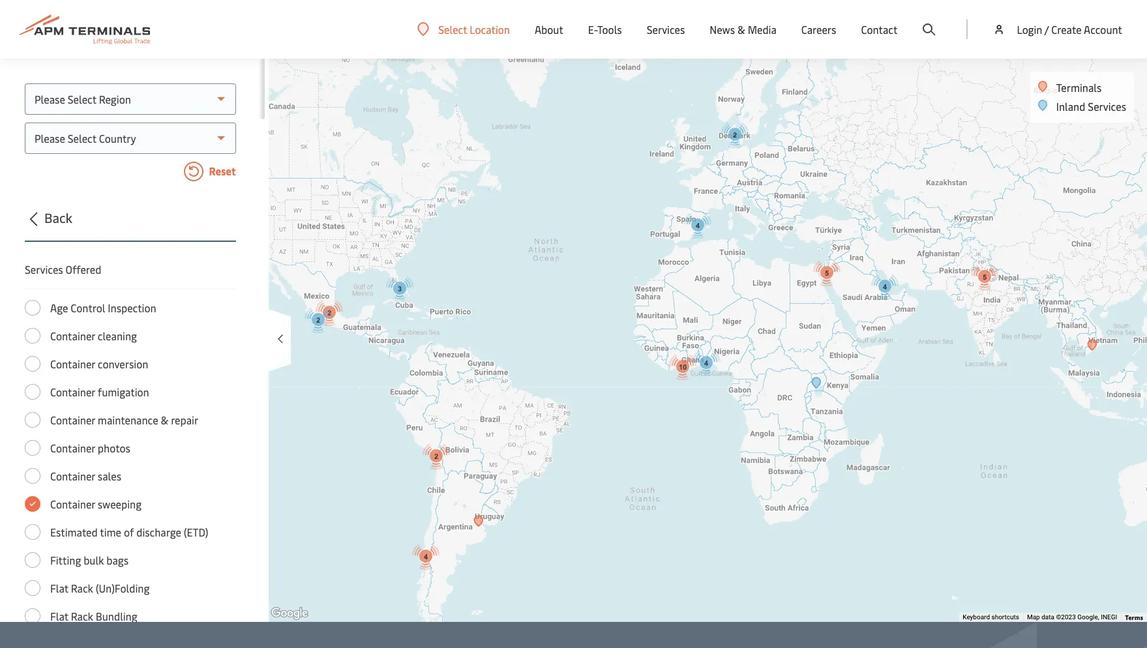 Task type: locate. For each thing, give the bounding box(es) containing it.
rack down the fitting bulk bags
[[71, 581, 93, 595]]

bundling
[[96, 609, 137, 624]]

2 horizontal spatial services
[[1088, 99, 1126, 113]]

map
[[1027, 614, 1040, 621]]

services down terminals
[[1088, 99, 1126, 113]]

& right news
[[738, 22, 745, 37]]

flat right 'flat rack bundling' radio
[[50, 609, 68, 624]]

(un)folding
[[96, 581, 150, 595]]

services
[[647, 22, 685, 37], [1088, 99, 1126, 113], [25, 262, 63, 277]]

conversion
[[98, 357, 148, 371]]

e-tools button
[[588, 0, 622, 59]]

fumigation
[[98, 385, 149, 399]]

0 vertical spatial flat
[[50, 581, 68, 595]]

Estimated time of discharge (ETD) radio
[[25, 524, 40, 540]]

flat right the flat rack  (un)folding option
[[50, 581, 68, 595]]

tools
[[597, 22, 622, 37]]

/
[[1045, 22, 1049, 37]]

Age Control Inspection radio
[[25, 300, 40, 316]]

©2023
[[1056, 614, 1076, 621]]

container fumigation
[[50, 385, 149, 399]]

0 vertical spatial rack
[[71, 581, 93, 595]]

flat
[[50, 581, 68, 595], [50, 609, 68, 624]]

container maintenance & repair
[[50, 413, 198, 427]]

inland services
[[1056, 99, 1126, 113]]

container up container sales at the bottom left of the page
[[50, 441, 95, 455]]

container for container sales
[[50, 469, 95, 483]]

5
[[825, 269, 829, 277], [983, 273, 987, 281]]

select
[[438, 22, 467, 36]]

container down container cleaning
[[50, 357, 95, 371]]

rack down flat rack  (un)folding
[[71, 609, 93, 624]]

2 rack from the top
[[71, 609, 93, 624]]

services left offered
[[25, 262, 63, 277]]

keyboard
[[963, 614, 990, 621]]

e-
[[588, 22, 597, 37]]

4 4
[[696, 222, 708, 367]]

container down container conversion
[[50, 385, 95, 399]]

1 vertical spatial &
[[161, 413, 168, 427]]

1 container from the top
[[50, 329, 95, 343]]

age
[[50, 301, 68, 315]]

rack for (un)folding
[[71, 581, 93, 595]]

discharge
[[136, 525, 181, 539]]

cleaning
[[98, 329, 137, 343]]

& left the repair
[[161, 413, 168, 427]]

about button
[[535, 0, 563, 59]]

sweeping
[[98, 497, 142, 511]]

repair
[[171, 413, 198, 427]]

rack for bundling
[[71, 609, 93, 624]]

terms
[[1125, 613, 1143, 622]]

6 container from the top
[[50, 469, 95, 483]]

inegi
[[1101, 614, 1117, 621]]

container for container maintenance & repair
[[50, 413, 95, 427]]

0 horizontal spatial &
[[161, 413, 168, 427]]

1 vertical spatial flat
[[50, 609, 68, 624]]

1 rack from the top
[[71, 581, 93, 595]]

3 container from the top
[[50, 385, 95, 399]]

container for container fumigation
[[50, 385, 95, 399]]

& inside popup button
[[738, 22, 745, 37]]

Container sales radio
[[25, 468, 40, 484]]

2 container from the top
[[50, 357, 95, 371]]

1 vertical spatial rack
[[71, 609, 93, 624]]

7 container from the top
[[50, 497, 95, 511]]

container for container sweeping
[[50, 497, 95, 511]]

careers
[[802, 22, 836, 37]]

2 vertical spatial services
[[25, 262, 63, 277]]

maintenance
[[98, 413, 158, 427]]

news & media
[[710, 22, 777, 37]]

&
[[738, 22, 745, 37], [161, 413, 168, 427]]

select location
[[438, 22, 510, 36]]

5 container from the top
[[50, 441, 95, 455]]

container up estimated
[[50, 497, 95, 511]]

fitting bulk bags
[[50, 553, 129, 567]]

Container cleaning radio
[[25, 328, 40, 344]]

0 horizontal spatial services
[[25, 262, 63, 277]]

2 flat from the top
[[50, 609, 68, 624]]

media
[[748, 22, 777, 37]]

4
[[696, 222, 700, 230], [883, 283, 887, 291], [704, 359, 708, 367], [424, 553, 428, 561]]

2
[[733, 131, 737, 139], [327, 309, 331, 317], [316, 316, 320, 324], [434, 453, 438, 460]]

back button
[[21, 208, 236, 242]]

news & media button
[[710, 0, 777, 59]]

terminals
[[1056, 80, 1102, 95]]

login / create account
[[1017, 22, 1122, 37]]

4 container from the top
[[50, 413, 95, 427]]

1 flat from the top
[[50, 581, 68, 595]]

container conversion
[[50, 357, 148, 371]]

services right tools
[[647, 22, 685, 37]]

1 horizontal spatial &
[[738, 22, 745, 37]]

rack
[[71, 581, 93, 595], [71, 609, 93, 624]]

10
[[679, 363, 687, 371]]

control
[[71, 301, 105, 315]]

1 horizontal spatial services
[[647, 22, 685, 37]]

login / create account link
[[993, 0, 1122, 59]]

flat for flat rack bundling
[[50, 609, 68, 624]]

container down container photos
[[50, 469, 95, 483]]

container for container cleaning
[[50, 329, 95, 343]]

container sales
[[50, 469, 121, 483]]

1 horizontal spatial 5
[[983, 273, 987, 281]]

time
[[100, 525, 121, 539]]

0 vertical spatial &
[[738, 22, 745, 37]]

Flat Rack  (Un)Folding radio
[[25, 580, 40, 596]]

0 vertical spatial services
[[647, 22, 685, 37]]

container up container photos
[[50, 413, 95, 427]]

about
[[535, 22, 563, 37]]

Fitting bulk bags radio
[[25, 552, 40, 568]]

container down "age"
[[50, 329, 95, 343]]

container
[[50, 329, 95, 343], [50, 357, 95, 371], [50, 385, 95, 399], [50, 413, 95, 427], [50, 441, 95, 455], [50, 469, 95, 483], [50, 497, 95, 511]]



Task type: describe. For each thing, give the bounding box(es) containing it.
keyboard shortcuts button
[[963, 613, 1019, 622]]

contact
[[861, 22, 898, 37]]

Flat Rack Bundling radio
[[25, 609, 40, 624]]

Container sweeping radio
[[25, 496, 40, 512]]

flat rack  (un)folding
[[50, 581, 150, 595]]

services for services
[[647, 22, 685, 37]]

container photos
[[50, 441, 130, 455]]

shortcuts
[[992, 614, 1019, 621]]

terms link
[[1125, 613, 1143, 622]]

container sweeping
[[50, 497, 142, 511]]

Container fumigation radio
[[25, 384, 40, 400]]

Container conversion radio
[[25, 356, 40, 372]]

data
[[1042, 614, 1055, 621]]

login
[[1017, 22, 1043, 37]]

0 horizontal spatial 5
[[825, 269, 829, 277]]

map region
[[196, 53, 1147, 648]]

inland
[[1056, 99, 1086, 113]]

container for container photos
[[50, 441, 95, 455]]

inspection
[[108, 301, 156, 315]]

account
[[1084, 22, 1122, 37]]

create
[[1052, 22, 1082, 37]]

services for services offered
[[25, 262, 63, 277]]

container cleaning
[[50, 329, 137, 343]]

container for container conversion
[[50, 357, 95, 371]]

flat for flat rack  (un)folding
[[50, 581, 68, 595]]

back
[[44, 209, 72, 226]]

google image
[[268, 605, 311, 622]]

age control inspection
[[50, 301, 156, 315]]

services button
[[647, 0, 685, 59]]

estimated
[[50, 525, 98, 539]]

e-tools
[[588, 22, 622, 37]]

careers button
[[802, 0, 836, 59]]

sales
[[98, 469, 121, 483]]

1 vertical spatial services
[[1088, 99, 1126, 113]]

contact button
[[861, 0, 898, 59]]

of
[[124, 525, 134, 539]]

select location button
[[418, 22, 510, 36]]

(etd)
[[184, 525, 208, 539]]

fitting
[[50, 553, 81, 567]]

flat rack bundling
[[50, 609, 137, 624]]

location
[[470, 22, 510, 36]]

services offered
[[25, 262, 101, 277]]

reset button
[[25, 162, 236, 184]]

keyboard shortcuts
[[963, 614, 1019, 621]]

bulk
[[84, 553, 104, 567]]

offered
[[66, 262, 101, 277]]

3
[[397, 285, 401, 293]]

reset
[[207, 164, 236, 178]]

bags
[[106, 553, 129, 567]]

news
[[710, 22, 735, 37]]

Container photos radio
[[25, 440, 40, 456]]

estimated time of discharge (etd)
[[50, 525, 208, 539]]

photos
[[98, 441, 130, 455]]

google,
[[1078, 614, 1100, 621]]

map data ©2023 google, inegi
[[1027, 614, 1117, 621]]

Container maintenance & repair radio
[[25, 412, 40, 428]]



Task type: vqa. For each thing, say whether or not it's contained in the screenshot.
note
no



